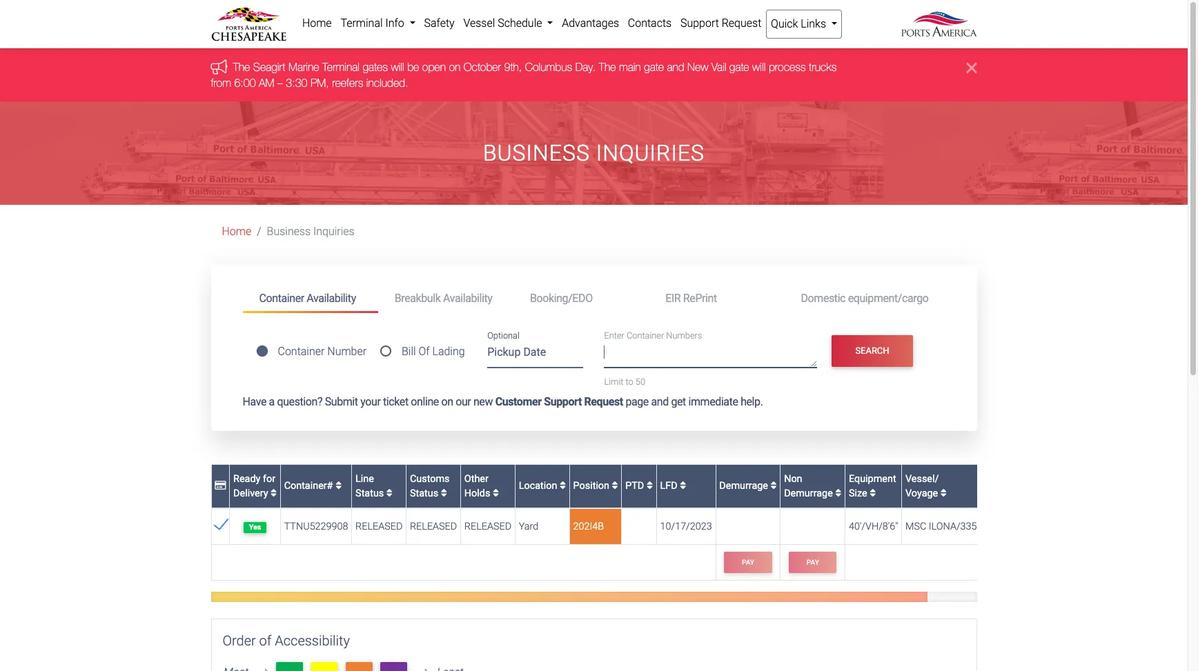 Task type: locate. For each thing, give the bounding box(es) containing it.
released
[[356, 521, 403, 533], [410, 521, 457, 533], [465, 521, 512, 533]]

terminal info
[[341, 17, 407, 30]]

1 vertical spatial home link
[[222, 225, 252, 238]]

0 horizontal spatial business
[[267, 225, 311, 238]]

0 horizontal spatial availability
[[307, 292, 356, 305]]

released down the customs status
[[410, 521, 457, 533]]

sort image up 10/17/2023
[[680, 482, 687, 491]]

status down customs
[[410, 488, 439, 500]]

0 horizontal spatial released
[[356, 521, 403, 533]]

advantages
[[562, 17, 619, 30]]

0 horizontal spatial status
[[356, 488, 384, 500]]

1 horizontal spatial sort image
[[771, 482, 777, 491]]

1 horizontal spatial support
[[681, 17, 719, 30]]

reefers
[[332, 77, 363, 89]]

released down holds
[[465, 521, 512, 533]]

holds
[[465, 488, 491, 500]]

open
[[423, 61, 446, 73]]

the right day. on the left
[[599, 61, 616, 73]]

0 vertical spatial and
[[667, 61, 685, 73]]

1 long arrow right image from the left
[[253, 667, 274, 672]]

2 availability from the left
[[443, 292, 493, 305]]

size
[[849, 488, 868, 500]]

vessel/
[[906, 473, 939, 485]]

9th,
[[504, 61, 522, 73]]

1 gate from the left
[[644, 61, 664, 73]]

3 released from the left
[[465, 521, 512, 533]]

demurrage link
[[720, 481, 777, 493]]

long arrow right image
[[253, 667, 274, 672], [413, 667, 434, 672]]

non demurrage
[[785, 473, 836, 500]]

ptd link
[[626, 481, 653, 493]]

domestic
[[801, 292, 846, 305]]

2 horizontal spatial released
[[465, 521, 512, 533]]

1 vertical spatial business inquiries
[[267, 225, 355, 238]]

1 horizontal spatial availability
[[443, 292, 493, 305]]

status
[[356, 488, 384, 500], [410, 488, 439, 500]]

other holds
[[465, 473, 493, 500]]

and left new
[[667, 61, 685, 73]]

on left our
[[442, 396, 453, 409]]

sort image left position
[[560, 482, 566, 491]]

demurrage down non
[[785, 488, 833, 500]]

1 vertical spatial request
[[585, 396, 623, 409]]

am
[[259, 77, 274, 89]]

0 vertical spatial home link
[[298, 10, 336, 37]]

gates
[[363, 61, 388, 73]]

sort image down for
[[271, 489, 277, 499]]

the seagirt marine terminal gates will be open on october 9th, columbus day. the main gate and new vail gate will process trucks from 6:00 am – 3:30 pm, reefers included.
[[211, 61, 837, 89]]

container availability
[[259, 292, 356, 305]]

0 vertical spatial support
[[681, 17, 719, 30]]

0 vertical spatial container
[[259, 292, 304, 305]]

customs status
[[410, 473, 450, 500]]

credit card image
[[215, 482, 226, 491]]

1 horizontal spatial business inquiries
[[483, 140, 705, 166]]

status inside "line status"
[[356, 488, 384, 500]]

0 horizontal spatial gate
[[644, 61, 664, 73]]

terminal left info
[[341, 17, 383, 30]]

will
[[391, 61, 405, 73], [753, 61, 766, 73]]

the up 6:00
[[233, 61, 250, 73]]

container left number
[[278, 345, 325, 359]]

support request link
[[676, 10, 766, 37]]

the
[[233, 61, 250, 73], [599, 61, 616, 73]]

gate
[[644, 61, 664, 73], [730, 61, 750, 73]]

will left process
[[753, 61, 766, 73]]

0 horizontal spatial home
[[222, 225, 252, 238]]

links
[[801, 17, 827, 30]]

order
[[223, 633, 256, 650]]

1 vertical spatial on
[[442, 396, 453, 409]]

0 horizontal spatial long arrow right image
[[253, 667, 274, 672]]

202i4b
[[574, 521, 604, 533]]

line
[[356, 473, 374, 485]]

sort image inside container# link
[[336, 482, 342, 491]]

0 vertical spatial inquiries
[[596, 140, 705, 166]]

0 vertical spatial request
[[722, 17, 762, 30]]

6:00
[[234, 77, 256, 89]]

sort image inside position link
[[612, 482, 618, 491]]

0 vertical spatial terminal
[[341, 17, 383, 30]]

1 horizontal spatial will
[[753, 61, 766, 73]]

2 long arrow right image from the left
[[413, 667, 434, 672]]

the seagirt marine terminal gates will be open on october 9th, columbus day. the main gate and new vail gate will process trucks from 6:00 am – 3:30 pm, reefers included. link
[[211, 61, 837, 89]]

will left be
[[391, 61, 405, 73]]

non
[[785, 473, 803, 485]]

msc ilona/335r
[[906, 521, 984, 533]]

home for the bottommost home link
[[222, 225, 252, 238]]

2 gate from the left
[[730, 61, 750, 73]]

0 horizontal spatial will
[[391, 61, 405, 73]]

order of accessibility
[[223, 633, 350, 650]]

position
[[574, 481, 612, 493]]

day.
[[576, 61, 596, 73]]

from
[[211, 77, 231, 89]]

sort image left lfd
[[647, 482, 653, 491]]

equipment size
[[849, 473, 897, 500]]

terminal
[[341, 17, 383, 30], [323, 61, 360, 73]]

1 horizontal spatial home
[[302, 17, 332, 30]]

for
[[263, 473, 276, 485]]

on
[[449, 61, 461, 73], [442, 396, 453, 409]]

sort image left ptd
[[612, 482, 618, 491]]

the seagirt marine terminal gates will be open on october 9th, columbus day. the main gate and new vail gate will process trucks from 6:00 am – 3:30 pm, reefers included. alert
[[0, 49, 1188, 102]]

search
[[856, 346, 890, 357]]

sort image left non
[[771, 482, 777, 491]]

2 status from the left
[[410, 488, 439, 500]]

help.
[[741, 396, 763, 409]]

eir reprint link
[[649, 286, 785, 311]]

eir reprint
[[666, 292, 717, 305]]

process
[[769, 61, 806, 73]]

trucks
[[809, 61, 837, 73]]

vessel/ voyage
[[906, 473, 941, 500]]

0 horizontal spatial demurrage
[[720, 481, 771, 493]]

1 horizontal spatial inquiries
[[596, 140, 705, 166]]

gate right main
[[644, 61, 664, 73]]

1 horizontal spatial home link
[[298, 10, 336, 37]]

1 horizontal spatial status
[[410, 488, 439, 500]]

location link
[[519, 481, 566, 493]]

support up new
[[681, 17, 719, 30]]

0 horizontal spatial business inquiries
[[267, 225, 355, 238]]

support request
[[681, 17, 762, 30]]

gate right vail
[[730, 61, 750, 73]]

ttnu5229908
[[284, 521, 348, 533]]

container right enter
[[627, 331, 664, 341]]

0 horizontal spatial request
[[585, 396, 623, 409]]

2 will from the left
[[753, 61, 766, 73]]

msc
[[906, 521, 927, 533]]

1 vertical spatial terminal
[[323, 61, 360, 73]]

advantages link
[[558, 10, 624, 37]]

0 horizontal spatial support
[[544, 396, 582, 409]]

container#
[[284, 481, 336, 493]]

support right customer
[[544, 396, 582, 409]]

have
[[243, 396, 267, 409]]

1 horizontal spatial request
[[722, 17, 762, 30]]

sort image left the customs status
[[387, 489, 393, 499]]

request down limit
[[585, 396, 623, 409]]

2 vertical spatial container
[[278, 345, 325, 359]]

on inside the seagirt marine terminal gates will be open on october 9th, columbus day. the main gate and new vail gate will process trucks from 6:00 am – 3:30 pm, reefers included.
[[449, 61, 461, 73]]

ilona/335r
[[929, 521, 984, 533]]

0 horizontal spatial the
[[233, 61, 250, 73]]

availability up container number
[[307, 292, 356, 305]]

demurrage left non
[[720, 481, 771, 493]]

status inside the customs status
[[410, 488, 439, 500]]

sort image left line
[[336, 482, 342, 491]]

1 vertical spatial home
[[222, 225, 252, 238]]

container for container availability
[[259, 292, 304, 305]]

1 horizontal spatial the
[[599, 61, 616, 73]]

accessibility
[[275, 633, 350, 650]]

terminal up reefers
[[323, 61, 360, 73]]

and
[[667, 61, 685, 73], [652, 396, 669, 409]]

1 vertical spatial support
[[544, 396, 582, 409]]

0 horizontal spatial inquiries
[[314, 225, 355, 238]]

demurrage inside non demurrage
[[785, 488, 833, 500]]

availability right breakbulk
[[443, 292, 493, 305]]

0 vertical spatial on
[[449, 61, 461, 73]]

sort image inside location link
[[560, 482, 566, 491]]

sort image down customs
[[441, 489, 447, 499]]

numbers
[[667, 331, 703, 341]]

have a question? submit your ticket online on our new customer support request page and get immediate help.
[[243, 396, 763, 409]]

ticket
[[383, 396, 409, 409]]

our
[[456, 396, 471, 409]]

sort image inside lfd link
[[680, 482, 687, 491]]

0 vertical spatial business inquiries
[[483, 140, 705, 166]]

sort image
[[336, 482, 342, 491], [560, 482, 566, 491], [612, 482, 618, 491], [647, 482, 653, 491], [680, 482, 687, 491], [271, 489, 277, 499], [387, 489, 393, 499], [493, 489, 499, 499], [836, 489, 842, 499], [870, 489, 876, 499], [941, 489, 947, 499]]

1 horizontal spatial gate
[[730, 61, 750, 73]]

safety
[[424, 17, 455, 30]]

0 vertical spatial home
[[302, 17, 332, 30]]

released down "line status"
[[356, 521, 403, 533]]

october
[[464, 61, 501, 73]]

1 horizontal spatial released
[[410, 521, 457, 533]]

breakbulk availability link
[[378, 286, 514, 311]]

1 status from the left
[[356, 488, 384, 500]]

number
[[328, 345, 367, 359]]

request
[[722, 17, 762, 30], [585, 396, 623, 409]]

status for line
[[356, 488, 384, 500]]

container
[[259, 292, 304, 305], [627, 331, 664, 341], [278, 345, 325, 359]]

1 availability from the left
[[307, 292, 356, 305]]

new
[[688, 61, 709, 73]]

bill
[[402, 345, 416, 359]]

sort image right voyage
[[941, 489, 947, 499]]

container up container number
[[259, 292, 304, 305]]

1 horizontal spatial business
[[483, 140, 590, 166]]

status down line
[[356, 488, 384, 500]]

1 vertical spatial inquiries
[[314, 225, 355, 238]]

request left quick
[[722, 17, 762, 30]]

main
[[619, 61, 641, 73]]

on right open
[[449, 61, 461, 73]]

1 vertical spatial and
[[652, 396, 669, 409]]

0 horizontal spatial home link
[[222, 225, 252, 238]]

and left get
[[652, 396, 669, 409]]

booking/edo link
[[514, 286, 649, 311]]

1 vertical spatial business
[[267, 225, 311, 238]]

sort image
[[771, 482, 777, 491], [441, 489, 447, 499]]

support
[[681, 17, 719, 30], [544, 396, 582, 409]]

sort image inside ptd link
[[647, 482, 653, 491]]

page
[[626, 396, 649, 409]]

demurrage
[[720, 481, 771, 493], [785, 488, 833, 500]]

1 horizontal spatial long arrow right image
[[413, 667, 434, 672]]

1 horizontal spatial demurrage
[[785, 488, 833, 500]]



Task type: vqa. For each thing, say whether or not it's contained in the screenshot.
10/17/2023
yes



Task type: describe. For each thing, give the bounding box(es) containing it.
reprint
[[684, 292, 717, 305]]

1 the from the left
[[233, 61, 250, 73]]

vessel
[[464, 17, 495, 30]]

status for customs
[[410, 488, 439, 500]]

bill of lading
[[402, 345, 465, 359]]

to
[[626, 377, 634, 387]]

delivery
[[233, 488, 268, 500]]

new
[[474, 396, 493, 409]]

ready
[[233, 473, 261, 485]]

question?
[[277, 396, 323, 409]]

breakbulk
[[395, 292, 441, 305]]

domestic equipment/cargo
[[801, 292, 929, 305]]

safety link
[[420, 10, 459, 37]]

yes
[[249, 523, 261, 532]]

terminal inside the seagirt marine terminal gates will be open on october 9th, columbus day. the main gate and new vail gate will process trucks from 6:00 am – 3:30 pm, reefers included.
[[323, 61, 360, 73]]

terminal inside terminal info link
[[341, 17, 383, 30]]

sort image right holds
[[493, 489, 499, 499]]

of
[[259, 633, 272, 650]]

lfd link
[[661, 481, 687, 493]]

and inside the seagirt marine terminal gates will be open on october 9th, columbus day. the main gate and new vail gate will process trucks from 6:00 am – 3:30 pm, reefers included.
[[667, 61, 685, 73]]

submit
[[325, 396, 358, 409]]

contacts link
[[624, 10, 676, 37]]

1 vertical spatial container
[[627, 331, 664, 341]]

lading
[[433, 345, 465, 359]]

sort image down equipment
[[870, 489, 876, 499]]

home for top home link
[[302, 17, 332, 30]]

position link
[[574, 481, 618, 493]]

availability for container availability
[[307, 292, 356, 305]]

lfd
[[661, 481, 680, 493]]

quick
[[771, 17, 799, 30]]

10/17/2023
[[661, 521, 712, 533]]

1 will from the left
[[391, 61, 405, 73]]

close image
[[967, 60, 977, 76]]

terminal info link
[[336, 10, 420, 37]]

info
[[386, 17, 404, 30]]

yard
[[519, 521, 539, 533]]

Enter Container Numbers text field
[[605, 344, 818, 368]]

domestic equipment/cargo link
[[785, 286, 946, 311]]

container# link
[[284, 481, 342, 493]]

2 the from the left
[[599, 61, 616, 73]]

enter
[[605, 331, 625, 341]]

location
[[519, 481, 560, 493]]

vessel schedule
[[464, 17, 545, 30]]

availability for breakbulk availability
[[443, 292, 493, 305]]

get
[[672, 396, 686, 409]]

other
[[465, 473, 489, 485]]

limit to 50
[[605, 377, 646, 387]]

customer support request link
[[496, 396, 623, 409]]

ptd
[[626, 481, 647, 493]]

included.
[[367, 77, 409, 89]]

Optional text field
[[488, 341, 584, 368]]

sort image left size
[[836, 489, 842, 499]]

enter container numbers
[[605, 331, 703, 341]]

vessel schedule link
[[459, 10, 558, 37]]

customer
[[496, 396, 542, 409]]

online
[[411, 396, 439, 409]]

limit
[[605, 377, 624, 387]]

pm,
[[311, 77, 329, 89]]

immediate
[[689, 396, 739, 409]]

schedule
[[498, 17, 542, 30]]

bullhorn image
[[211, 59, 233, 74]]

columbus
[[525, 61, 573, 73]]

booking/edo
[[530, 292, 593, 305]]

vail
[[712, 61, 727, 73]]

quick links
[[771, 17, 829, 30]]

breakbulk availability
[[395, 292, 493, 305]]

your
[[361, 396, 381, 409]]

be
[[408, 61, 419, 73]]

line status
[[356, 473, 387, 500]]

marine
[[289, 61, 319, 73]]

quick links link
[[766, 10, 843, 39]]

sort image inside demurrage link
[[771, 482, 777, 491]]

a
[[269, 396, 275, 409]]

optional
[[488, 331, 520, 341]]

1 released from the left
[[356, 521, 403, 533]]

container availability link
[[243, 286, 378, 313]]

2 released from the left
[[410, 521, 457, 533]]

container number
[[278, 345, 367, 359]]

ready for delivery
[[233, 473, 276, 500]]

40'/vh/8'6"
[[849, 521, 899, 533]]

container for container number
[[278, 345, 325, 359]]

0 horizontal spatial sort image
[[441, 489, 447, 499]]

3:30
[[286, 77, 308, 89]]

50
[[636, 377, 646, 387]]

contacts
[[628, 17, 672, 30]]

0 vertical spatial business
[[483, 140, 590, 166]]

search button
[[832, 336, 913, 368]]



